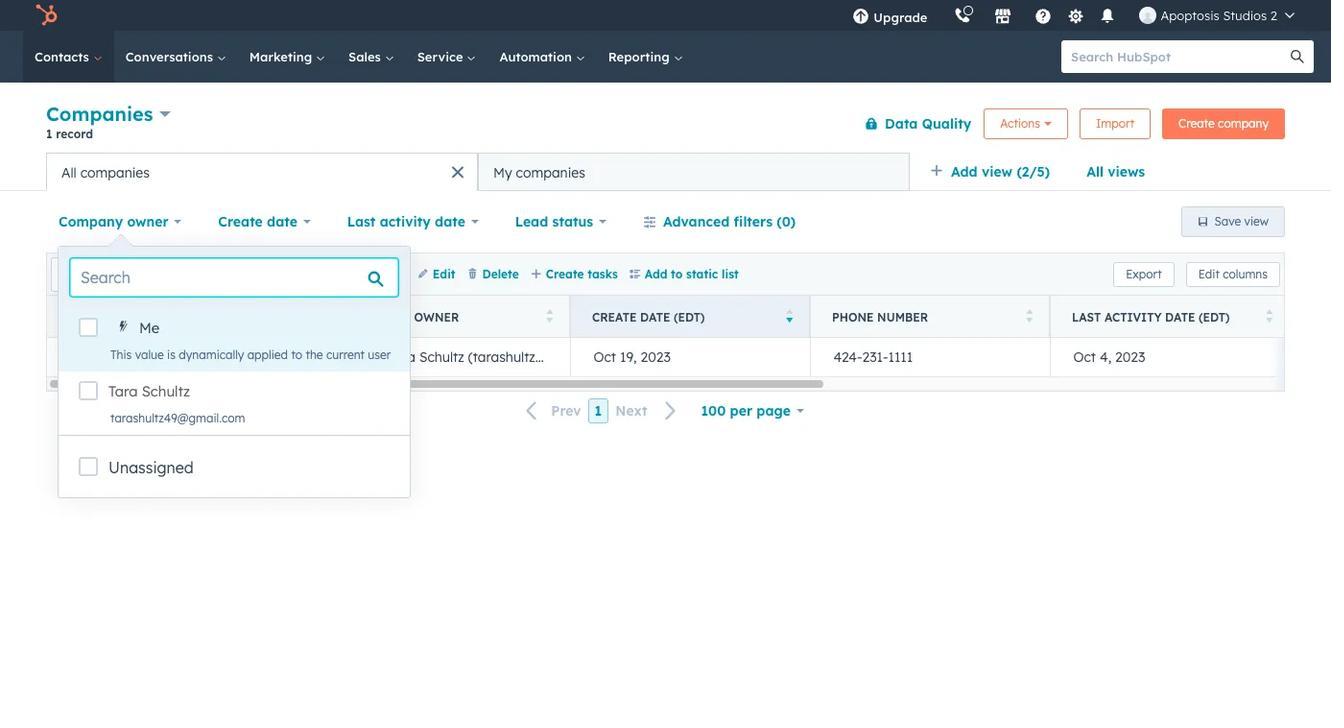 Task type: vqa. For each thing, say whether or not it's contained in the screenshot.
1 day before
no



Task type: describe. For each thing, give the bounding box(es) containing it.
marketing link
[[238, 31, 337, 83]]

(0)
[[777, 213, 796, 230]]

424-231-1111
[[834, 349, 913, 366]]

owner inside company owner popup button
[[127, 213, 169, 230]]

edit button
[[417, 265, 456, 283]]

Search name, phone, or domain search field
[[51, 257, 284, 291]]

all for all views
[[1087, 163, 1104, 181]]

add for add view (2/5)
[[952, 163, 978, 181]]

all views
[[1087, 163, 1146, 181]]

press to sort. image for phone number
[[1026, 309, 1033, 322]]

company
[[1219, 116, 1269, 130]]

tara for tara schultz (tarashultz49@gmail.com)
[[388, 349, 416, 366]]

create for create tasks
[[546, 266, 584, 281]]

Search search field
[[70, 258, 399, 297]]

schultz for tara schultz (tarashultz49@gmail.com)
[[420, 349, 465, 366]]

static
[[687, 266, 719, 281]]

advanced
[[663, 213, 730, 230]]

apoptosis studios 2 button
[[1129, 0, 1307, 31]]

export button
[[1114, 262, 1175, 287]]

2 (edt) from the left
[[1199, 310, 1230, 324]]

marketing
[[249, 49, 316, 64]]

conversations link
[[114, 31, 238, 83]]

2023 for oct 4, 2023
[[1116, 349, 1146, 366]]

company inside company owner popup button
[[59, 213, 123, 230]]

view for save
[[1245, 214, 1269, 229]]

1 for 1 record
[[46, 127, 52, 141]]

descending sort. press to sort ascending. element
[[786, 309, 793, 325]]

settings link
[[1064, 5, 1088, 25]]

assign
[[368, 266, 406, 281]]

tara schultz (tarashultz49@gmail.com)
[[388, 349, 635, 366]]

Search HubSpot search field
[[1062, 40, 1297, 73]]

apoptosis
[[1161, 8, 1220, 23]]

save view button
[[1182, 206, 1286, 237]]

231-
[[863, 349, 889, 366]]

oct for oct 19, 2023
[[594, 349, 617, 366]]

date inside 'popup button'
[[267, 213, 298, 230]]

company up the user
[[352, 310, 411, 324]]

status
[[553, 213, 594, 230]]

1 date from the left
[[641, 310, 671, 324]]

my companies button
[[478, 153, 910, 191]]

games
[[180, 349, 226, 366]]

contacts
[[35, 49, 93, 64]]

create tasks button
[[531, 265, 618, 283]]

create for create company
[[1179, 116, 1215, 130]]

next button
[[609, 399, 689, 424]]

next
[[616, 402, 648, 420]]

create company button
[[1163, 108, 1286, 139]]

settings image
[[1068, 8, 1085, 25]]

prev
[[551, 402, 582, 420]]

service
[[417, 49, 467, 64]]

reporting
[[609, 49, 674, 64]]

record
[[56, 127, 93, 141]]

create date button
[[206, 203, 323, 241]]

calling icon button
[[947, 3, 980, 28]]

activity
[[1105, 310, 1162, 324]]

last activity date
[[347, 213, 466, 230]]

data quality
[[885, 115, 972, 132]]

all companies
[[61, 164, 150, 181]]

automation
[[500, 49, 576, 64]]

press to sort. element for last activity date (edt)
[[1266, 309, 1273, 325]]

lead status button
[[503, 203, 619, 241]]

edit columns
[[1199, 266, 1268, 281]]

press to sort. element for phone number
[[1026, 309, 1033, 325]]

columns
[[1223, 266, 1268, 281]]

companies button
[[46, 100, 171, 128]]

actions button
[[984, 108, 1069, 139]]

oct for oct 4, 2023
[[1074, 349, 1097, 366]]

last for last activity date (edt)
[[1073, 310, 1102, 324]]

press to sort. image for company owner
[[546, 309, 553, 322]]

company name
[[108, 310, 204, 324]]

oct 19, 2023
[[594, 349, 671, 366]]

descending sort. press to sort ascending. image
[[786, 309, 793, 322]]

to inside button
[[671, 266, 683, 281]]

100 per page
[[701, 402, 791, 420]]

apoptosis studios 2
[[1161, 8, 1278, 23]]

marketplaces image
[[995, 9, 1012, 26]]

per
[[730, 402, 753, 420]]

1 for 1
[[595, 402, 602, 420]]

tara for tara schultz
[[109, 382, 138, 400]]

me
[[139, 319, 160, 337]]

company owner button
[[46, 203, 194, 241]]

4,
[[1100, 349, 1112, 366]]

menu containing apoptosis studios 2
[[840, 0, 1309, 31]]

the
[[306, 348, 323, 362]]

is
[[167, 348, 176, 362]]

sales link
[[337, 31, 406, 83]]

riot games link
[[148, 349, 226, 366]]

create for create date
[[218, 213, 263, 230]]

marketplaces button
[[984, 0, 1024, 31]]

(2/5)
[[1017, 163, 1051, 181]]

add view (2/5) button
[[918, 153, 1075, 191]]

date inside popup button
[[435, 213, 466, 230]]

quality
[[923, 115, 972, 132]]

companies
[[46, 102, 153, 126]]

hubspot image
[[35, 4, 58, 27]]

oct 4, 2023
[[1074, 349, 1146, 366]]

last for last activity date
[[347, 213, 376, 230]]

tarashultz49@gmail.com
[[110, 411, 245, 425]]

tara schultz image
[[1140, 7, 1157, 24]]

page
[[757, 402, 791, 420]]

contacts link
[[23, 31, 114, 83]]

lead status
[[515, 213, 594, 230]]

delete
[[483, 266, 519, 281]]

2 date from the left
[[1166, 310, 1196, 324]]



Task type: locate. For each thing, give the bounding box(es) containing it.
create inside companies banner
[[1179, 116, 1215, 130]]

unassigned
[[109, 458, 194, 477]]

2 2023 from the left
[[1116, 349, 1146, 366]]

1 horizontal spatial owner
[[414, 310, 459, 324]]

add down quality
[[952, 163, 978, 181]]

date
[[641, 310, 671, 324], [1166, 310, 1196, 324]]

phone number
[[833, 310, 929, 324]]

help button
[[1028, 0, 1061, 31]]

1 horizontal spatial tara
[[388, 349, 416, 366]]

company owner up the user
[[352, 310, 459, 324]]

menu
[[840, 0, 1309, 31]]

service link
[[406, 31, 488, 83]]

tara schultz (tarashultz49@gmail.com) button
[[330, 338, 635, 376]]

add view (2/5)
[[952, 163, 1051, 181]]

(edt) down edit columns button
[[1199, 310, 1230, 324]]

tara right current on the left
[[388, 349, 416, 366]]

424-231-1111 button
[[810, 338, 1050, 376]]

schultz inside tara schultz (tarashultz49@gmail.com) button
[[420, 349, 465, 366]]

1 horizontal spatial view
[[1245, 214, 1269, 229]]

lead
[[515, 213, 549, 230]]

0 horizontal spatial to
[[291, 348, 303, 362]]

tara inside button
[[388, 349, 416, 366]]

views
[[1108, 163, 1146, 181]]

tasks
[[588, 266, 618, 281]]

last left activity
[[347, 213, 376, 230]]

create up 19,
[[592, 310, 637, 324]]

date right activity
[[435, 213, 466, 230]]

company owner down the "all companies"
[[59, 213, 169, 230]]

add
[[952, 163, 978, 181], [645, 266, 668, 281]]

1 inside button
[[595, 402, 602, 420]]

2 press to sort. image from the left
[[546, 309, 553, 322]]

0 horizontal spatial (edt)
[[674, 310, 705, 324]]

upgrade image
[[853, 9, 870, 26]]

save
[[1215, 214, 1242, 229]]

create down all companies button
[[218, 213, 263, 230]]

oct left 19,
[[594, 349, 617, 366]]

1 vertical spatial tara
[[109, 382, 138, 400]]

studios
[[1224, 8, 1268, 23]]

1 horizontal spatial date
[[1166, 310, 1196, 324]]

date down all companies button
[[267, 213, 298, 230]]

pagination navigation
[[515, 398, 689, 424]]

user
[[368, 348, 391, 362]]

save view
[[1215, 214, 1269, 229]]

1 date from the left
[[267, 213, 298, 230]]

0 horizontal spatial company owner
[[59, 213, 169, 230]]

create tasks
[[546, 266, 618, 281]]

to left the
[[291, 348, 303, 362]]

0 vertical spatial view
[[982, 163, 1013, 181]]

0 horizontal spatial add
[[645, 266, 668, 281]]

0 horizontal spatial 2023
[[641, 349, 671, 366]]

list box
[[59, 308, 410, 435]]

tara down this
[[109, 382, 138, 400]]

press to sort. image
[[306, 309, 313, 322], [546, 309, 553, 322], [1026, 309, 1033, 322], [1266, 309, 1273, 322]]

4 press to sort. element from the left
[[1266, 309, 1273, 325]]

2 date from the left
[[435, 213, 466, 230]]

import
[[1096, 116, 1135, 130]]

company owner
[[59, 213, 169, 230], [352, 310, 459, 324]]

filters
[[734, 213, 773, 230]]

0 vertical spatial tara
[[388, 349, 416, 366]]

0 horizontal spatial 1
[[46, 127, 52, 141]]

all left views
[[1087, 163, 1104, 181]]

1 horizontal spatial to
[[671, 266, 683, 281]]

1 vertical spatial to
[[291, 348, 303, 362]]

1 horizontal spatial all
[[1087, 163, 1104, 181]]

current
[[326, 348, 365, 362]]

edit left columns
[[1199, 266, 1220, 281]]

value
[[135, 348, 164, 362]]

prev button
[[515, 399, 588, 424]]

edit columns button
[[1187, 262, 1281, 287]]

2023 for oct 19, 2023
[[641, 349, 671, 366]]

schultz inside 'list box'
[[142, 382, 190, 400]]

0 vertical spatial to
[[671, 266, 683, 281]]

2 press to sort. element from the left
[[546, 309, 553, 325]]

view right save
[[1245, 214, 1269, 229]]

1 vertical spatial last
[[1073, 310, 1102, 324]]

0 horizontal spatial owner
[[127, 213, 169, 230]]

company down the "all companies"
[[59, 213, 123, 230]]

0 horizontal spatial edit
[[433, 266, 456, 281]]

my companies
[[494, 164, 586, 181]]

create date
[[218, 213, 298, 230]]

add for add to static list
[[645, 266, 668, 281]]

1 all from the left
[[1087, 163, 1104, 181]]

1 horizontal spatial oct
[[1074, 349, 1097, 366]]

add to static list button
[[630, 265, 739, 283]]

1 horizontal spatial edit
[[1199, 266, 1220, 281]]

add up 'create date (edt)'
[[645, 266, 668, 281]]

edit left delete "button"
[[433, 266, 456, 281]]

0 vertical spatial company owner
[[59, 213, 169, 230]]

assign button
[[353, 265, 406, 283]]

upgrade
[[874, 10, 928, 25]]

19,
[[620, 349, 637, 366]]

notifications image
[[1100, 9, 1117, 26]]

1 horizontal spatial add
[[952, 163, 978, 181]]

1 horizontal spatial date
[[435, 213, 466, 230]]

actions
[[1001, 116, 1041, 130]]

0 horizontal spatial date
[[267, 213, 298, 230]]

0 horizontal spatial all
[[61, 164, 77, 181]]

phone
[[833, 310, 874, 324]]

1 vertical spatial owner
[[414, 310, 459, 324]]

oct left 4,
[[1074, 349, 1097, 366]]

owner
[[127, 213, 169, 230], [414, 310, 459, 324]]

search button
[[1282, 40, 1315, 73]]

companies for all companies
[[80, 164, 150, 181]]

(edt) down add to static list button
[[674, 310, 705, 324]]

export
[[1126, 266, 1163, 281]]

press to sort. element
[[306, 309, 313, 325], [546, 309, 553, 325], [1026, 309, 1033, 325], [1266, 309, 1273, 325]]

1 press to sort. element from the left
[[306, 309, 313, 325]]

3 press to sort. image from the left
[[1026, 309, 1033, 322]]

1 vertical spatial company owner
[[352, 310, 459, 324]]

create left tasks
[[546, 266, 584, 281]]

edit
[[433, 266, 456, 281], [1199, 266, 1220, 281]]

this value is dynamically applied to the current user
[[110, 348, 391, 362]]

to
[[671, 266, 683, 281], [291, 348, 303, 362]]

1 press to sort. image from the left
[[306, 309, 313, 322]]

add to static list
[[645, 266, 739, 281]]

view inside button
[[1245, 214, 1269, 229]]

1 button
[[588, 398, 609, 423]]

2 companies from the left
[[516, 164, 586, 181]]

0 vertical spatial schultz
[[420, 349, 465, 366]]

company up value
[[108, 310, 166, 324]]

create inside 'popup button'
[[218, 213, 263, 230]]

companies right my
[[516, 164, 586, 181]]

0 vertical spatial 1
[[46, 127, 52, 141]]

companies banner
[[46, 98, 1286, 153]]

(edt)
[[674, 310, 705, 324], [1199, 310, 1230, 324]]

4 press to sort. image from the left
[[1266, 309, 1273, 322]]

all
[[1087, 163, 1104, 181], [61, 164, 77, 181]]

2 all from the left
[[61, 164, 77, 181]]

1 horizontal spatial (edt)
[[1199, 310, 1230, 324]]

0 horizontal spatial companies
[[80, 164, 150, 181]]

1 vertical spatial 1
[[595, 402, 602, 420]]

all inside all companies button
[[61, 164, 77, 181]]

2023 right 4,
[[1116, 349, 1146, 366]]

company
[[59, 213, 123, 230], [108, 310, 166, 324], [352, 310, 411, 324]]

date right activity
[[1166, 310, 1196, 324]]

companies for my companies
[[516, 164, 586, 181]]

menu item
[[941, 0, 945, 31]]

2
[[1271, 8, 1278, 23]]

1 record
[[46, 127, 93, 141]]

0 horizontal spatial tara
[[109, 382, 138, 400]]

last activity date button
[[335, 203, 491, 241]]

all for all companies
[[61, 164, 77, 181]]

owner down edit button
[[414, 310, 459, 324]]

company owner inside popup button
[[59, 213, 169, 230]]

create for create date (edt)
[[592, 310, 637, 324]]

0 horizontal spatial view
[[982, 163, 1013, 181]]

calling icon image
[[955, 8, 972, 25]]

1 2023 from the left
[[641, 349, 671, 366]]

dynamically
[[179, 348, 244, 362]]

edit for edit columns
[[1199, 266, 1220, 281]]

view inside popup button
[[982, 163, 1013, 181]]

1 edit from the left
[[433, 266, 456, 281]]

1 horizontal spatial company owner
[[352, 310, 459, 324]]

1 horizontal spatial schultz
[[420, 349, 465, 366]]

1
[[46, 127, 52, 141], [595, 402, 602, 420]]

1 inside companies banner
[[46, 127, 52, 141]]

0 horizontal spatial schultz
[[142, 382, 190, 400]]

view left '(2/5)'
[[982, 163, 1013, 181]]

0 horizontal spatial date
[[641, 310, 671, 324]]

data quality button
[[853, 104, 973, 143]]

3 press to sort. element from the left
[[1026, 309, 1033, 325]]

this
[[110, 348, 132, 362]]

schultz for tara schultz
[[142, 382, 190, 400]]

2 edit from the left
[[1199, 266, 1220, 281]]

100
[[701, 402, 726, 420]]

0 vertical spatial last
[[347, 213, 376, 230]]

applied
[[247, 348, 288, 362]]

my
[[494, 164, 512, 181]]

last activity date (edt)
[[1073, 310, 1230, 324]]

schultz right the user
[[420, 349, 465, 366]]

owner up search name, phone, or domain search field
[[127, 213, 169, 230]]

add inside button
[[645, 266, 668, 281]]

sales
[[349, 49, 385, 64]]

date up oct 19, 2023
[[641, 310, 671, 324]]

last up 4,
[[1073, 310, 1102, 324]]

automation link
[[488, 31, 597, 83]]

1 vertical spatial view
[[1245, 214, 1269, 229]]

424-
[[834, 349, 863, 366]]

100 per page button
[[689, 392, 817, 430]]

advanced filters (0) button
[[631, 203, 809, 241]]

edit inside edit button
[[433, 266, 456, 281]]

riot games
[[148, 349, 226, 366]]

companies up company owner popup button
[[80, 164, 150, 181]]

riot
[[148, 349, 176, 366]]

1 horizontal spatial last
[[1073, 310, 1102, 324]]

search image
[[1291, 50, 1305, 63]]

all inside the all views link
[[1087, 163, 1104, 181]]

edit for edit
[[433, 266, 456, 281]]

oct
[[594, 349, 617, 366], [1074, 349, 1097, 366]]

to inside 'list box'
[[291, 348, 303, 362]]

schultz up tarashultz49@gmail.com
[[142, 382, 190, 400]]

1 left record on the left top of the page
[[46, 127, 52, 141]]

1 horizontal spatial 2023
[[1116, 349, 1146, 366]]

to left "static"
[[671, 266, 683, 281]]

1 horizontal spatial 1
[[595, 402, 602, 420]]

tara
[[388, 349, 416, 366], [109, 382, 138, 400]]

edit inside edit columns button
[[1199, 266, 1220, 281]]

0 horizontal spatial oct
[[594, 349, 617, 366]]

companies
[[80, 164, 150, 181], [516, 164, 586, 181]]

all companies button
[[46, 153, 478, 191]]

import button
[[1080, 108, 1151, 139]]

view for add
[[982, 163, 1013, 181]]

1 (edt) from the left
[[674, 310, 705, 324]]

1 right prev
[[595, 402, 602, 420]]

last inside popup button
[[347, 213, 376, 230]]

create company
[[1179, 116, 1269, 130]]

0 vertical spatial owner
[[127, 213, 169, 230]]

1 vertical spatial schultz
[[142, 382, 190, 400]]

activity
[[380, 213, 431, 230]]

1 horizontal spatial companies
[[516, 164, 586, 181]]

reporting link
[[597, 31, 695, 83]]

1 companies from the left
[[80, 164, 150, 181]]

2023 right 19,
[[641, 349, 671, 366]]

all down 1 record
[[61, 164, 77, 181]]

0 vertical spatial add
[[952, 163, 978, 181]]

press to sort. image for last activity date (edt)
[[1266, 309, 1273, 322]]

1 oct from the left
[[594, 349, 617, 366]]

press to sort. element for company owner
[[546, 309, 553, 325]]

1 vertical spatial add
[[645, 266, 668, 281]]

add inside popup button
[[952, 163, 978, 181]]

0 horizontal spatial last
[[347, 213, 376, 230]]

list box containing me
[[59, 308, 410, 435]]

help image
[[1036, 9, 1053, 26]]

create left company
[[1179, 116, 1215, 130]]

create date (edt)
[[592, 310, 705, 324]]

2 oct from the left
[[1074, 349, 1097, 366]]

name
[[170, 310, 204, 324]]



